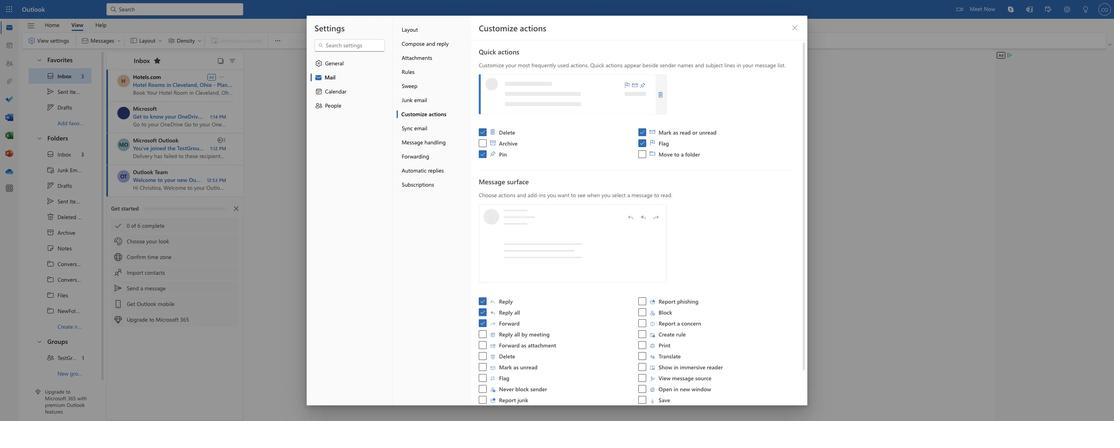 Task type: vqa. For each thing, say whether or not it's contained in the screenshot.


Task type: describe. For each thing, give the bounding box(es) containing it.
new for 
[[680, 385, 691, 393]]

upgrade to microsoft 365
[[127, 316, 189, 323]]

and left the add-
[[517, 191, 526, 199]]


[[114, 238, 122, 245]]

2  tree item from the top
[[29, 272, 92, 287]]

1  from the top
[[47, 260, 54, 268]]

and inside button
[[426, 40, 436, 47]]

 for  tree item within tree
[[47, 150, 54, 158]]

hotel rooms in cleveland, ohio - plans change. book cancellable
[[133, 81, 296, 88]]

 for forward
[[480, 321, 486, 326]]


[[114, 285, 122, 292]]

settings heading
[[315, 22, 345, 33]]

how
[[207, 113, 218, 120]]

 view settings
[[28, 37, 69, 45]]

0 vertical spatial mobile
[[279, 113, 296, 120]]

1 horizontal spatial unread
[[700, 129, 717, 136]]

inbox inside inbox 
[[134, 56, 150, 64]]

3 for first  tree item from the top of the page
[[81, 72, 84, 80]]

 for groups
[[36, 338, 43, 345]]

forwarding button
[[397, 150, 471, 164]]

0 vertical spatial quick
[[479, 47, 496, 56]]

import
[[127, 269, 143, 276]]

inbox heading
[[124, 52, 164, 69]]

automatic replies
[[402, 167, 444, 174]]


[[650, 151, 656, 156]]

favorites tree
[[29, 49, 92, 131]]

forward for forward as attachment
[[499, 342, 520, 349]]

outlook inside upgrade to microsoft 365 with premium outlook features
[[67, 402, 85, 408]]

1  tree item from the top
[[29, 84, 92, 99]]

pm for group
[[219, 145, 226, 151]]

your down team
[[164, 176, 176, 184]]

 button for favorites
[[32, 52, 46, 67]]

1  tree item from the top
[[29, 68, 92, 84]]

new
[[58, 370, 68, 377]]

 for pin
[[480, 151, 486, 157]]

create new folder tree item
[[29, 319, 100, 334]]

application containing settings
[[0, 0, 1115, 421]]

1 vertical spatial unread
[[520, 363, 538, 371]]

microsoft up know
[[133, 105, 157, 112]]

in for  open in new window
[[674, 385, 679, 393]]

team
[[155, 168, 168, 176]]


[[490, 376, 496, 382]]

get for get started
[[111, 205, 120, 212]]

microsoft up you've
[[133, 137, 157, 144]]

in for  show in immersive reader
[[674, 363, 679, 371]]

files image
[[5, 78, 13, 86]]

junk inside button
[[402, 96, 413, 104]]

favorites tree item
[[29, 52, 92, 68]]

sync
[[402, 124, 413, 132]]

email for junk email
[[414, 96, 427, 104]]

 tree item
[[29, 350, 92, 366]]

Select a conversation checkbox
[[117, 170, 133, 183]]


[[490, 151, 496, 156]]

 reply all
[[490, 309, 520, 316]]

 print
[[650, 342, 671, 349]]

junk email button
[[397, 93, 471, 107]]

ad inside message list no conversations selected list box
[[209, 74, 214, 80]]

choose for choose your look
[[127, 238, 145, 245]]

create inside create new folder tree item
[[58, 323, 73, 330]]

more apps image
[[5, 185, 13, 193]]

 inside message list no conversations selected list box
[[114, 222, 122, 230]]

message for message surface
[[479, 177, 506, 186]]

4  from the top
[[47, 307, 54, 315]]

account
[[223, 176, 243, 184]]

import contacts
[[127, 269, 165, 276]]

–
[[203, 113, 205, 120]]

your right know
[[165, 113, 176, 120]]

microsoft inside upgrade to microsoft 365 with premium outlook features
[[45, 395, 66, 402]]

mail
[[325, 74, 336, 81]]

view button
[[66, 19, 89, 31]]

pm for onedrive
[[219, 114, 226, 120]]

rules button
[[397, 65, 471, 79]]

never
[[499, 385, 514, 393]]

drafts for 
[[58, 104, 72, 111]]

to right 1:14
[[220, 113, 225, 120]]

 never block sender
[[490, 385, 547, 393]]

outlook up welcome
[[133, 168, 153, 176]]

 pin
[[490, 150, 507, 158]]

testgroup inside message list no conversations selected list box
[[177, 144, 203, 152]]

 tree item for 
[[29, 178, 92, 193]]

pc
[[260, 113, 267, 120]]


[[114, 253, 122, 261]]

frequently
[[532, 61, 556, 69]]

 for first  tree item from the top of the page
[[47, 72, 54, 80]]

premium
[[45, 402, 65, 408]]

folders
[[47, 134, 68, 142]]

1 you from the left
[[548, 191, 557, 199]]

message list section
[[106, 50, 296, 421]]

 reply all by meeting
[[490, 331, 550, 338]]


[[650, 129, 656, 134]]

Select a conversation checkbox
[[117, 107, 133, 119]]

actions left "appear"
[[606, 61, 623, 69]]

1 vertical spatial sender
[[531, 385, 547, 393]]

 for 
[[315, 102, 323, 110]]

to left read.
[[655, 191, 660, 199]]

actions inside button
[[429, 110, 447, 118]]

help
[[95, 21, 107, 28]]

 archive
[[47, 229, 75, 236]]

outlook team
[[133, 168, 168, 176]]

outlook link
[[22, 0, 45, 19]]


[[490, 140, 496, 145]]

outlook down send a message
[[137, 300, 156, 308]]

microsoft outlook image
[[117, 139, 130, 151]]

1 horizontal spatial sender
[[660, 61, 677, 69]]

2  tree item from the top
[[29, 193, 92, 209]]

upgrade for upgrade to microsoft 365
[[127, 316, 148, 323]]

people image
[[5, 60, 13, 68]]

a up rule
[[677, 320, 680, 327]]

actions down message surface
[[499, 191, 516, 199]]

replies
[[428, 167, 444, 174]]

used
[[558, 61, 569, 69]]

with
[[77, 395, 87, 402]]

message up ' open in new window' at the bottom right
[[673, 374, 694, 382]]

outlook.com
[[189, 176, 221, 184]]

reader
[[707, 363, 723, 371]]

microsoft down get outlook mobile
[[156, 316, 179, 323]]

customize actions inside tab panel
[[479, 22, 547, 33]]

junk
[[518, 396, 529, 404]]

report for report phishing
[[659, 298, 676, 305]]

 for 
[[315, 59, 323, 67]]

 tree item for 
[[29, 99, 92, 115]]

view for 
[[659, 374, 671, 382]]

dialog containing settings
[[0, 0, 1115, 421]]

to down team
[[158, 176, 163, 184]]

document containing settings
[[0, 0, 1115, 421]]

flag for  flag
[[499, 374, 510, 382]]

a right move
[[681, 150, 684, 158]]

archive for 
[[499, 140, 518, 147]]

 for flag
[[640, 141, 645, 146]]

3 for  tree item within tree
[[81, 150, 84, 158]]

names
[[678, 61, 694, 69]]

favorite
[[69, 119, 87, 127]]

message list no conversations selected list box
[[106, 70, 296, 421]]

customize actions tab panel
[[471, 16, 808, 421]]

to right move
[[675, 150, 680, 158]]

outlook up the
[[158, 137, 179, 144]]

confirm
[[127, 253, 146, 261]]

customize actions inside button
[[402, 110, 447, 118]]

sent inside tree
[[58, 197, 68, 205]]

your right 'up'
[[248, 113, 259, 120]]

joined
[[151, 144, 166, 152]]

add favorite tree item
[[29, 115, 92, 131]]

 inbox for first  tree item from the top of the page
[[47, 72, 72, 80]]

settings tab list
[[307, 16, 393, 405]]

reply
[[437, 40, 449, 47]]


[[490, 129, 496, 134]]

add-
[[528, 191, 539, 199]]

your left most
[[506, 61, 517, 69]]

archive for 
[[58, 229, 75, 236]]

items for 1st  tree item from the top of the page
[[70, 88, 83, 95]]

customize actions heading
[[479, 22, 547, 33]]

message inside list box
[[145, 285, 166, 292]]

Select a conversation checkbox
[[117, 139, 133, 151]]

new for welcome
[[177, 176, 187, 184]]

tab list containing home
[[39, 19, 113, 31]]

groups tree item
[[29, 334, 92, 350]]

zone
[[160, 253, 172, 261]]

 show in immersive reader
[[650, 363, 723, 371]]

get for get to know your onedrive – how to back up your pc and mobile
[[133, 113, 142, 120]]

 drafts for 
[[47, 103, 72, 111]]

source
[[696, 374, 712, 382]]

as for unread
[[514, 363, 519, 371]]

started
[[121, 205, 139, 212]]

 tree item
[[29, 162, 92, 178]]

to left "see"
[[571, 191, 576, 199]]

m
[[121, 109, 126, 117]]

 open in new window
[[650, 385, 712, 393]]


[[650, 140, 656, 145]]

outlook inside banner
[[22, 5, 45, 13]]

 for  deleted items
[[47, 213, 54, 221]]

layout button
[[397, 23, 471, 37]]

new inside tree item
[[75, 323, 85, 330]]

 for  view settings
[[28, 37, 36, 45]]

files
[[58, 291, 68, 299]]

all for reply all by meeting
[[515, 331, 520, 338]]

12:53
[[207, 177, 218, 183]]

1 vertical spatial quick
[[591, 61, 604, 69]]

move
[[659, 150, 673, 158]]

sweep button
[[397, 79, 471, 93]]

1 horizontal spatial ad
[[999, 52, 1004, 58]]

group inside message list no conversations selected list box
[[204, 144, 219, 152]]

onedrive image
[[5, 168, 13, 176]]

block
[[659, 309, 673, 316]]

 block
[[650, 309, 673, 316]]

12:53 pm
[[207, 177, 226, 183]]

and inside message list no conversations selected list box
[[268, 113, 278, 120]]

home
[[45, 21, 60, 28]]

premium features image
[[35, 390, 41, 395]]

email for sync email
[[415, 124, 428, 132]]

home button
[[39, 19, 65, 31]]

to inside upgrade to microsoft 365 with premium outlook features
[[66, 388, 71, 395]]

sent inside favorites tree
[[58, 88, 68, 95]]

 archive
[[490, 140, 518, 147]]

 forward as attachment
[[490, 342, 557, 349]]

message surface
[[479, 177, 529, 186]]

your left look
[[146, 238, 157, 245]]

favorites
[[47, 56, 73, 64]]

drafts for 
[[58, 182, 72, 189]]

h
[[121, 77, 126, 85]]

cancellable
[[268, 81, 296, 88]]

4  tree item from the top
[[29, 303, 92, 319]]



Task type: locate. For each thing, give the bounding box(es) containing it.
new group tree item
[[29, 366, 92, 381]]

 drafts
[[47, 103, 72, 111], [47, 182, 72, 189]]

2 horizontal spatial new
[[680, 385, 691, 393]]

 inside  delete
[[490, 354, 496, 360]]

 tree item
[[29, 240, 92, 256]]

reply for reply all by meeting
[[499, 331, 513, 338]]

folders tree item
[[29, 131, 92, 146]]

 inbox inside tree
[[47, 150, 71, 158]]

microsoft outlook
[[133, 137, 179, 144]]

of
[[131, 222, 136, 229]]

group down 1:14
[[204, 144, 219, 152]]

upgrade for upgrade to microsoft 365 with premium outlook features
[[45, 388, 65, 395]]

notes
[[58, 244, 72, 252]]

0 vertical spatial 
[[28, 37, 36, 45]]

 button inside folders tree item
[[32, 131, 46, 145]]

choose inside message list no conversations selected list box
[[127, 238, 145, 245]]

compose and reply button
[[397, 37, 471, 51]]

phishing
[[677, 298, 699, 305]]


[[650, 321, 656, 327]]

1 vertical spatial 
[[315, 59, 323, 67]]

choose up confirm on the left
[[127, 238, 145, 245]]

select
[[612, 191, 626, 199]]

1 vertical spatial all
[[515, 331, 520, 338]]

 down ""
[[315, 88, 323, 96]]

sent up add
[[58, 88, 68, 95]]

1 horizontal spatial choose
[[479, 191, 497, 199]]

365 inside message list no conversations selected list box
[[180, 316, 189, 323]]

0 horizontal spatial 
[[47, 354, 54, 362]]

2  from the top
[[47, 150, 54, 158]]

archive inside the customize actions tab panel
[[499, 140, 518, 147]]

1 vertical spatial items
[[70, 197, 83, 205]]

2 vertical spatial pm
[[219, 177, 226, 183]]

a right select
[[628, 191, 630, 199]]

2 3 from the top
[[81, 150, 84, 158]]

as for read
[[673, 129, 679, 136]]

1 vertical spatial  tree item
[[29, 146, 92, 162]]

365 inside upgrade to microsoft 365 with premium outlook features
[[68, 395, 76, 402]]

1 delete from the top
[[499, 129, 515, 136]]

open
[[659, 385, 673, 393]]

email right sync
[[415, 124, 428, 132]]


[[792, 25, 798, 31]]

0 vertical spatial testgroup
[[177, 144, 203, 152]]

delete up  mark as unread
[[499, 352, 515, 360]]

view inside  view settings
[[37, 37, 49, 44]]

2  from the top
[[47, 182, 54, 189]]

actions down junk email button at the left top of the page
[[429, 110, 447, 118]]

 move to a folder
[[650, 150, 700, 158]]

 left 
[[480, 151, 486, 157]]

 tree item up 'deleted'
[[29, 193, 92, 209]]

 tree item inside tree
[[29, 146, 92, 162]]

folder inside the customize actions tab panel
[[686, 150, 700, 158]]

0 vertical spatial 
[[315, 88, 323, 96]]

microsoft
[[133, 105, 157, 112], [133, 137, 157, 144], [156, 316, 179, 323], [45, 395, 66, 402]]

 up ""
[[315, 59, 323, 67]]

your
[[506, 61, 517, 69], [743, 61, 754, 69], [165, 113, 176, 120], [248, 113, 259, 120], [164, 176, 176, 184], [146, 238, 157, 245]]

want
[[558, 191, 570, 199]]

 report a concern
[[650, 320, 702, 327]]

delete for  delete
[[499, 129, 515, 136]]

to down get outlook mobile
[[149, 316, 154, 323]]

2  drafts from the top
[[47, 182, 72, 189]]

mail image
[[5, 24, 13, 32]]

0 horizontal spatial testgroup
[[58, 354, 82, 361]]

 sent items for 1st  tree item from the top of the page
[[47, 88, 83, 96]]

0 horizontal spatial flag
[[499, 374, 510, 382]]

0 vertical spatial junk
[[402, 96, 413, 104]]

0 vertical spatial customize
[[479, 22, 518, 33]]

 button left folders
[[32, 131, 46, 145]]

0 vertical spatial 365
[[180, 316, 189, 323]]

3 down favorites tree item
[[81, 72, 84, 80]]

1 vertical spatial 
[[36, 135, 43, 141]]

 inside tree item
[[47, 354, 54, 362]]

0 horizontal spatial mark
[[499, 363, 512, 371]]

2  tree item from the top
[[29, 146, 92, 162]]

get right microsoft image
[[133, 113, 142, 120]]

unread right or
[[700, 129, 717, 136]]

email
[[70, 166, 83, 174]]

 inside favorites tree
[[47, 103, 54, 111]]

lines
[[725, 61, 736, 69]]


[[234, 206, 239, 211]]

message right select
[[632, 191, 653, 199]]

your right lines
[[743, 61, 754, 69]]

0 vertical spatial report
[[659, 298, 676, 305]]

0 vertical spatial folder
[[686, 150, 700, 158]]

 inside  reply all by meeting
[[490, 332, 496, 338]]

items for first  tree item from the bottom
[[70, 197, 83, 205]]

 left groups at the left bottom of the page
[[36, 338, 43, 345]]

0 vertical spatial reply
[[499, 298, 513, 305]]

1 vertical spatial sent
[[58, 197, 68, 205]]

0 horizontal spatial 
[[315, 88, 323, 96]]

actions up most
[[498, 47, 520, 56]]

block
[[516, 385, 529, 393]]

delete up  archive
[[499, 129, 515, 136]]

testgroup inside the  testgroup 1
[[58, 354, 82, 361]]


[[217, 58, 224, 65]]

0 vertical spatial items
[[70, 88, 83, 95]]

new inside message list no conversations selected list box
[[177, 176, 187, 184]]

 drafts inside tree
[[47, 182, 72, 189]]

get right  at the bottom
[[127, 300, 135, 308]]

1 vertical spatial group
[[70, 370, 85, 377]]

microsoft up features
[[45, 395, 66, 402]]

0 vertical spatial archive
[[499, 140, 518, 147]]

 save
[[650, 396, 671, 404]]

drafts inside favorites tree
[[58, 104, 72, 111]]

 tree item
[[29, 68, 92, 84], [29, 146, 92, 162]]

all for reply all
[[515, 309, 520, 316]]

items up favorite
[[70, 88, 83, 95]]

0 horizontal spatial new
[[75, 323, 85, 330]]

 tree item down the  junk email
[[29, 178, 92, 193]]

 down groups at the left bottom of the page
[[47, 354, 54, 362]]

2 pm from the top
[[219, 145, 226, 151]]

0 vertical spatial all
[[515, 309, 520, 316]]

0 vertical spatial ad
[[999, 52, 1004, 58]]

0 horizontal spatial message
[[402, 139, 423, 146]]

reply for reply
[[499, 298, 513, 305]]

new left "outlook.com" at left top
[[177, 176, 187, 184]]

pm right 12:53
[[219, 177, 226, 183]]

0 horizontal spatial customize actions
[[402, 110, 447, 118]]

 deleted items
[[47, 213, 91, 221]]

2 sent from the top
[[58, 197, 68, 205]]

2 drafts from the top
[[58, 182, 72, 189]]

 down favorites tree item
[[47, 88, 54, 96]]

1 vertical spatial customize actions
[[402, 110, 447, 118]]

attachments button
[[397, 51, 471, 65]]

choose your look
[[127, 238, 169, 245]]

0 vertical spatial 
[[47, 72, 54, 80]]

powerpoint image
[[5, 150, 13, 158]]

in
[[737, 61, 742, 69], [167, 81, 171, 88], [674, 363, 679, 371], [674, 385, 679, 393]]

2 vertical spatial new
[[680, 385, 691, 393]]

 for  reply all by meeting
[[490, 332, 496, 338]]

forward for forward
[[499, 320, 520, 327]]

 drafts inside favorites tree
[[47, 103, 72, 111]]

1 drafts from the top
[[58, 104, 72, 111]]

1 vertical spatial email
[[415, 124, 428, 132]]

upgrade inside upgrade to microsoft 365 with premium outlook features
[[45, 388, 65, 395]]

 reply
[[490, 298, 513, 305]]

attachments
[[402, 54, 432, 61]]

2 vertical spatial view
[[659, 374, 671, 382]]

0 vertical spatial group
[[204, 144, 219, 152]]

sent up the  tree item
[[58, 197, 68, 205]]

 tree item up files
[[29, 272, 92, 287]]


[[47, 260, 54, 268], [47, 276, 54, 283], [47, 291, 54, 299], [47, 307, 54, 315]]

 inbox inside favorites tree
[[47, 72, 72, 80]]

folder
[[686, 150, 700, 158], [86, 323, 100, 330]]

message inside message handling button
[[402, 139, 423, 146]]

excel image
[[5, 132, 13, 140]]

create up print
[[659, 331, 675, 338]]

1 horizontal spatial mobile
[[279, 113, 296, 120]]

 down 
[[47, 260, 54, 268]]

1 reply from the top
[[499, 298, 513, 305]]

1 vertical spatial 
[[490, 354, 496, 360]]

flag up never
[[499, 374, 510, 382]]

flag for  flag
[[659, 140, 669, 147]]

 inside the settings tab list
[[315, 102, 323, 110]]

hotels.com
[[133, 73, 161, 81]]

1  from the top
[[47, 103, 54, 111]]

 drafts for 
[[47, 182, 72, 189]]

1 all from the top
[[515, 309, 520, 316]]

 for reply all
[[480, 310, 486, 315]]

 button left the 'favorites'
[[32, 52, 46, 67]]

2  from the top
[[36, 135, 43, 141]]

1  from the top
[[36, 57, 43, 63]]

1 vertical spatial 
[[47, 197, 54, 205]]

tree containing 
[[29, 146, 100, 334]]

2  from the top
[[47, 197, 54, 205]]

0 horizontal spatial ad
[[209, 74, 214, 80]]

1  from the top
[[47, 88, 54, 96]]

Search settings search field
[[324, 41, 377, 49]]

actions
[[520, 22, 547, 33], [498, 47, 520, 56], [606, 61, 623, 69], [429, 110, 447, 118], [499, 191, 516, 199]]

 mark as read or unread
[[650, 129, 717, 136]]

left-rail-appbar navigation
[[2, 19, 17, 181]]

onedrive
[[178, 113, 201, 120]]

3 up the email
[[81, 150, 84, 158]]

2 reply from the top
[[499, 309, 513, 316]]

 inside tree
[[47, 150, 54, 158]]

0 vertical spatial upgrade
[[127, 316, 148, 323]]

new inside the customize actions tab panel
[[680, 385, 691, 393]]

mark up  flag
[[659, 129, 672, 136]]

upgrade right 
[[127, 316, 148, 323]]

application
[[0, 0, 1115, 421]]

 inside tree item
[[47, 213, 54, 221]]

items inside  deleted items
[[78, 213, 91, 221]]

customize inside button
[[402, 110, 428, 118]]


[[218, 137, 225, 144]]


[[318, 43, 324, 48]]

group inside new group tree item
[[70, 370, 85, 377]]


[[490, 398, 496, 404]]

2  tree item from the top
[[29, 178, 92, 193]]

2 vertical spatial report
[[499, 396, 516, 404]]

 tree item down  notes on the left bottom
[[29, 256, 92, 272]]

1 horizontal spatial customize actions
[[479, 22, 547, 33]]

hotels.com image
[[117, 75, 130, 87]]

 translate
[[650, 352, 681, 360]]

upgrade
[[127, 316, 148, 323], [45, 388, 65, 395]]

1 vertical spatial report
[[659, 320, 676, 327]]

in right 'rooms'
[[167, 81, 171, 88]]

reply down  forward
[[499, 331, 513, 338]]

0 vertical spatial customize actions
[[479, 22, 547, 33]]

inbox inside tree
[[58, 150, 71, 158]]

2 horizontal spatial as
[[673, 129, 679, 136]]

0 horizontal spatial 365
[[68, 395, 76, 402]]

2  button from the top
[[32, 131, 46, 145]]

 button for groups
[[32, 334, 46, 349]]

add favorite
[[58, 119, 87, 127]]

message left list.
[[755, 61, 777, 69]]

create
[[58, 323, 73, 330], [659, 331, 675, 338]]

1  tree item from the top
[[29, 99, 92, 115]]

1 vertical spatial testgroup
[[58, 354, 82, 361]]

1 horizontal spatial archive
[[499, 140, 518, 147]]

customize down 'junk email'
[[402, 110, 428, 118]]

1 vertical spatial pm
[[219, 145, 226, 151]]

report for report a concern
[[659, 320, 676, 327]]

 button
[[230, 202, 243, 215]]

1 vertical spatial  tree item
[[29, 193, 92, 209]]

set your advertising preferences image
[[1007, 52, 1013, 58]]

folder inside tree item
[[86, 323, 100, 330]]

1 vertical spatial  button
[[32, 131, 46, 145]]

1 vertical spatial 
[[47, 150, 54, 158]]

 inbox up  "tree item"
[[47, 150, 71, 158]]

 inside the settings tab list
[[315, 59, 323, 67]]

most
[[518, 61, 530, 69]]

1 3 from the top
[[81, 72, 84, 80]]

outlook team image
[[117, 170, 130, 183]]

customize actions button
[[397, 107, 471, 121]]

message down sync email
[[402, 139, 423, 146]]

 tree item
[[29, 209, 92, 225]]

0 horizontal spatial folder
[[86, 323, 100, 330]]

 report phishing
[[650, 298, 699, 305]]

1  inbox from the top
[[47, 72, 72, 80]]

 left 
[[480, 130, 486, 135]]

customize actions
[[479, 22, 547, 33], [402, 110, 447, 118]]

2 delete from the top
[[499, 352, 515, 360]]

to do image
[[5, 96, 13, 104]]

word image
[[5, 114, 13, 122]]

 inside the settings tab list
[[315, 88, 323, 96]]

1 pm from the top
[[219, 114, 226, 120]]

1 horizontal spatial 
[[315, 102, 323, 110]]

report up  create rule
[[659, 320, 676, 327]]

1 vertical spatial ad
[[209, 74, 214, 80]]

as down  delete
[[514, 363, 519, 371]]

1 vertical spatial  drafts
[[47, 182, 72, 189]]

0 horizontal spatial choose
[[127, 238, 145, 245]]

customize down quick actions
[[479, 61, 504, 69]]

delete for  delete
[[499, 352, 515, 360]]

 for delete
[[480, 130, 486, 135]]

 inside folders tree item
[[36, 135, 43, 141]]

new down newfolder in the left of the page
[[75, 323, 85, 330]]

0 horizontal spatial upgrade
[[45, 388, 65, 395]]

365
[[180, 316, 189, 323], [68, 395, 76, 402]]

 inside groups tree item
[[36, 338, 43, 345]]

tab list
[[39, 19, 113, 31]]

 for  testgroup 1
[[47, 354, 54, 362]]

a
[[681, 150, 684, 158], [628, 191, 630, 199], [140, 285, 143, 292], [677, 320, 680, 327]]

 inbox for  tree item within tree
[[47, 150, 71, 158]]

inbox inside favorites tree
[[58, 72, 72, 80]]

0 vertical spatial 
[[47, 103, 54, 111]]

confirm time zone
[[127, 253, 172, 261]]

2 vertical spatial get
[[127, 300, 135, 308]]


[[229, 57, 236, 65]]

dialog
[[0, 0, 1115, 421]]

 inside  view settings
[[28, 37, 36, 45]]

1 forward from the top
[[499, 320, 520, 327]]

in right lines
[[737, 61, 742, 69]]


[[650, 376, 656, 382]]

reply for reply all
[[499, 309, 513, 316]]

items right 'deleted'
[[78, 213, 91, 221]]

365 for upgrade to microsoft 365
[[180, 316, 189, 323]]

message handling button
[[397, 135, 471, 150]]

3  from the top
[[47, 291, 54, 299]]

complete
[[142, 222, 165, 229]]

0 horizontal spatial you
[[548, 191, 557, 199]]

0 vertical spatial 
[[47, 88, 54, 96]]

0 vertical spatial sender
[[660, 61, 677, 69]]

3  from the top
[[36, 338, 43, 345]]


[[490, 299, 496, 305]]

 for favorites
[[36, 57, 43, 63]]

all left by at the bottom of page
[[515, 331, 520, 338]]

create inside the customize actions tab panel
[[659, 331, 675, 338]]

a inside message list no conversations selected list box
[[140, 285, 143, 292]]

 up 
[[490, 354, 496, 360]]

0 of 6 complete
[[127, 222, 165, 229]]

 inside tree
[[47, 197, 54, 205]]

view inside the customize actions tab panel
[[659, 374, 671, 382]]

actions down outlook banner
[[520, 22, 547, 33]]

you've
[[133, 144, 149, 152]]

inbox down favorites tree item
[[58, 72, 72, 80]]

flag up move
[[659, 140, 669, 147]]

the
[[168, 144, 176, 152]]

welcome to your new outlook.com account
[[133, 176, 243, 184]]

1 horizontal spatial mark
[[659, 129, 672, 136]]

email
[[414, 96, 427, 104], [415, 124, 428, 132]]

choose inside the customize actions tab panel
[[479, 191, 497, 199]]

1 vertical spatial customize
[[479, 61, 504, 69]]

0 vertical spatial mark
[[659, 129, 672, 136]]

cleveland,
[[173, 81, 198, 88]]

0 vertical spatial as
[[673, 129, 679, 136]]

 button inside groups tree item
[[32, 334, 46, 349]]

 sent items inside favorites tree
[[47, 88, 83, 96]]

customize up quick actions
[[479, 22, 518, 33]]

book
[[253, 81, 266, 88]]

 for  delete
[[490, 354, 496, 360]]

2 forward from the top
[[499, 342, 520, 349]]

1 vertical spatial 
[[47, 182, 54, 189]]

drafts inside tree
[[58, 182, 72, 189]]

get started
[[111, 205, 139, 212]]

list.
[[778, 61, 786, 69]]

0 vertical spatial message
[[402, 139, 423, 146]]

 for reply
[[480, 299, 486, 304]]

pm down 
[[219, 145, 226, 151]]

 inside tree
[[47, 182, 54, 189]]

1  tree item from the top
[[29, 256, 92, 272]]

inbox 
[[134, 56, 161, 65]]

a right send
[[140, 285, 143, 292]]

 report junk
[[490, 396, 529, 404]]

1 vertical spatial 
[[490, 332, 496, 338]]

to left know
[[143, 113, 149, 120]]

 calendar
[[315, 88, 347, 96]]

view inside button
[[71, 21, 83, 28]]

3  button from the top
[[32, 334, 46, 349]]

3 inside tree
[[81, 150, 84, 158]]

0 vertical spatial 
[[47, 213, 54, 221]]

2  inbox from the top
[[47, 150, 71, 158]]

delete
[[499, 129, 515, 136], [499, 352, 515, 360]]

2 all from the top
[[515, 331, 520, 338]]

0 horizontal spatial group
[[70, 370, 85, 377]]

 for  calendar
[[315, 88, 323, 96]]

1 vertical spatial delete
[[499, 352, 515, 360]]

sender left names at the top of page
[[660, 61, 677, 69]]

 tree item
[[29, 84, 92, 99], [29, 193, 92, 209]]

 for folders
[[36, 135, 43, 141]]

1 vertical spatial folder
[[86, 323, 100, 330]]

2  sent items from the top
[[47, 197, 83, 205]]

3  tree item from the top
[[29, 287, 92, 303]]

 down 
[[28, 37, 36, 45]]

1 vertical spatial  inbox
[[47, 150, 71, 158]]

and right pc
[[268, 113, 278, 120]]

testgroup right the
[[177, 144, 203, 152]]

view for 
[[37, 37, 49, 44]]

 tree item up add
[[29, 99, 92, 115]]

0 horizontal spatial create
[[58, 323, 73, 330]]

meet
[[970, 5, 983, 13]]

 up  at bottom left
[[47, 213, 54, 221]]

and right names at the top of page
[[695, 61, 704, 69]]

1 vertical spatial 365
[[68, 395, 76, 402]]

pm for outlook.com
[[219, 177, 226, 183]]

mobile up upgrade to microsoft 365
[[158, 300, 175, 308]]

ad
[[999, 52, 1004, 58], [209, 74, 214, 80]]

2 vertical spatial customize
[[402, 110, 428, 118]]

 left 
[[640, 130, 645, 135]]

3 inside favorites tree
[[81, 72, 84, 80]]

 left 0
[[114, 222, 122, 230]]

 for mark as read or unread
[[640, 130, 645, 135]]

 tree item
[[29, 256, 92, 272], [29, 272, 92, 287], [29, 287, 92, 303], [29, 303, 92, 319]]

 delete
[[490, 129, 515, 136]]

1 sent from the top
[[58, 88, 68, 95]]

 button
[[226, 55, 239, 66]]

see
[[578, 191, 586, 199]]

 up add favorite tree item
[[47, 103, 54, 111]]

 up 
[[47, 150, 54, 158]]

1 horizontal spatial view
[[71, 21, 83, 28]]

tree
[[29, 146, 100, 334]]

archive up the "pin"
[[499, 140, 518, 147]]

mark for mark as read or unread
[[659, 129, 672, 136]]

0 vertical spatial  sent items
[[47, 88, 83, 96]]

customize actions up quick actions
[[479, 22, 547, 33]]

0 vertical spatial choose
[[479, 191, 497, 199]]

0 vertical spatial 
[[315, 102, 323, 110]]

1 vertical spatial message
[[479, 177, 506, 186]]

 inside favorites tree
[[47, 88, 54, 96]]

archive inside  archive
[[58, 229, 75, 236]]

document
[[0, 0, 1115, 421]]

calendar image
[[5, 42, 13, 50]]

1  button from the top
[[32, 52, 46, 67]]

0 vertical spatial email
[[414, 96, 427, 104]]

view
[[71, 21, 83, 28], [37, 37, 49, 44], [659, 374, 671, 382]]

 sent items inside tree
[[47, 197, 83, 205]]

items
[[70, 88, 83, 95], [70, 197, 83, 205], [78, 213, 91, 221]]

1  drafts from the top
[[47, 103, 72, 111]]

 down  files
[[47, 307, 54, 315]]

unread down  forward as attachment
[[520, 363, 538, 371]]

junk inside the  junk email
[[58, 166, 68, 174]]

2 you from the left
[[602, 191, 611, 199]]

junk right 
[[58, 166, 68, 174]]

 tree item
[[29, 225, 92, 240]]

3 pm from the top
[[219, 177, 226, 183]]

1 vertical spatial new
[[75, 323, 85, 330]]

 for 
[[47, 103, 54, 111]]

surface
[[507, 177, 529, 186]]

1  sent items from the top
[[47, 88, 83, 96]]

send
[[127, 285, 139, 292]]

 button for folders
[[32, 131, 46, 145]]

items for the  tree item
[[78, 213, 91, 221]]

2 vertical spatial reply
[[499, 331, 513, 338]]

folder left 
[[86, 323, 100, 330]]

 for 
[[47, 182, 54, 189]]

as for attachment
[[521, 342, 527, 349]]

hotel
[[133, 81, 147, 88]]

0 horizontal spatial mobile
[[158, 300, 175, 308]]

0 horizontal spatial sender
[[531, 385, 547, 393]]

report for report junk
[[499, 396, 516, 404]]

 sent items for first  tree item from the bottom
[[47, 197, 83, 205]]

 left the 'favorites'
[[36, 57, 43, 63]]

 drafts down  "tree item"
[[47, 182, 72, 189]]

subscriptions
[[402, 181, 434, 188]]

1  from the top
[[47, 72, 54, 80]]

3 reply from the top
[[499, 331, 513, 338]]

 left people
[[315, 102, 323, 110]]


[[47, 103, 54, 111], [47, 182, 54, 189]]

look
[[159, 238, 169, 245]]

message left surface on the left of the page
[[479, 177, 506, 186]]

mark for mark as unread
[[499, 363, 512, 371]]

choose for choose actions and add-ins you want to see when you select a message to read.
[[479, 191, 497, 199]]

 tree item
[[29, 99, 92, 115], [29, 178, 92, 193]]

 left 
[[640, 141, 645, 146]]

get for get outlook mobile
[[127, 300, 135, 308]]

0 vertical spatial  tree item
[[29, 84, 92, 99]]

sender
[[660, 61, 677, 69], [531, 385, 547, 393]]

microsoft image
[[117, 107, 130, 119]]

outlook banner
[[0, 0, 1115, 19]]


[[315, 88, 323, 96], [490, 332, 496, 338]]

in for hotel rooms in cleveland, ohio - plans change. book cancellable
[[167, 81, 171, 88]]

upgrade inside message list no conversations selected list box
[[127, 316, 148, 323]]

time
[[148, 253, 158, 261]]

1 vertical spatial archive
[[58, 229, 75, 236]]

outlook right premium
[[67, 402, 85, 408]]

message inside the customize actions tab panel
[[479, 177, 506, 186]]

1 vertical spatial flag
[[499, 374, 510, 382]]

 inside favorites tree item
[[36, 57, 43, 63]]

 inside favorites tree
[[47, 72, 54, 80]]

and left reply
[[426, 40, 436, 47]]

2  from the top
[[47, 276, 54, 283]]

 button inside favorites tree item
[[32, 52, 46, 67]]

2 vertical spatial  button
[[32, 334, 46, 349]]

1 horizontal spatial upgrade
[[127, 316, 148, 323]]

create down  newfolder
[[58, 323, 73, 330]]

365 for upgrade to microsoft 365 with premium outlook features
[[68, 395, 76, 402]]

 down favorites tree item
[[47, 72, 54, 80]]

testgroup up new group
[[58, 354, 82, 361]]

items inside favorites tree
[[70, 88, 83, 95]]

attachment
[[528, 342, 557, 349]]

0 horizontal spatial view
[[37, 37, 49, 44]]

0 horizontal spatial unread
[[520, 363, 538, 371]]

meeting
[[529, 331, 550, 338]]

message for message handling
[[402, 139, 423, 146]]

1 horizontal spatial you
[[602, 191, 611, 199]]

layout group
[[126, 33, 203, 47]]

in inside message list no conversations selected list box
[[167, 81, 171, 88]]

subscriptions button
[[397, 178, 471, 192]]

 flag
[[490, 374, 510, 382]]



